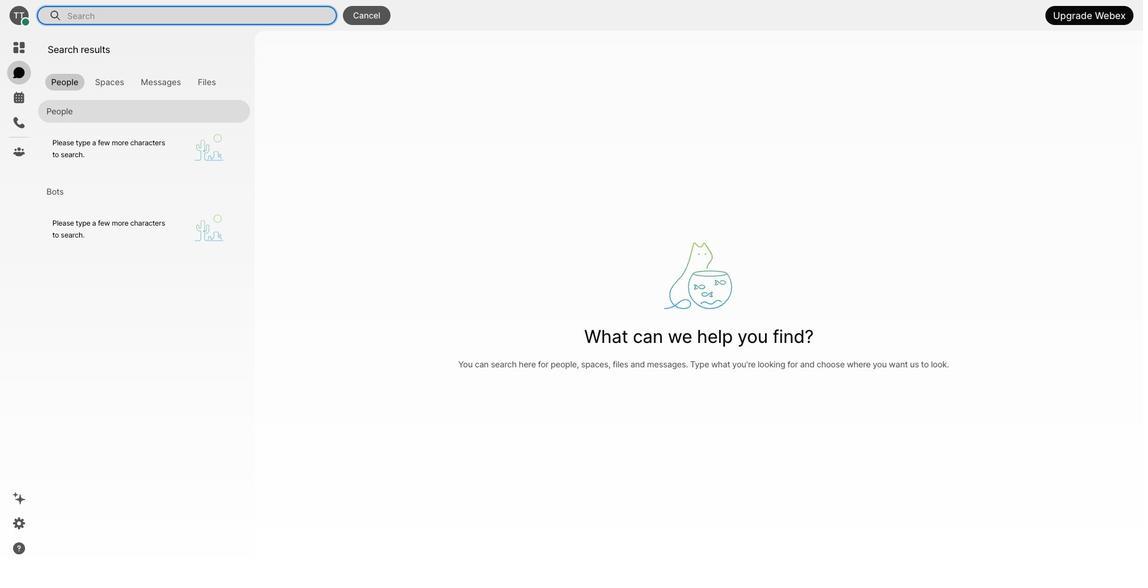 Task type: locate. For each thing, give the bounding box(es) containing it.
teams, has no new notifications image
[[12, 145, 26, 159]]

wrapper image
[[50, 8, 61, 23], [22, 18, 30, 26]]

calls image
[[12, 116, 26, 130]]

webex tab list
[[7, 36, 31, 164]]

group
[[38, 74, 250, 90]]

what's new image
[[12, 491, 26, 506]]

messaging, has no new notifications image
[[12, 66, 26, 80]]

navigation
[[0, 31, 38, 571]]

0 vertical spatial alert
[[38, 122, 250, 176]]

meetings image
[[12, 91, 26, 105]]

1 vertical spatial alert
[[38, 203, 250, 256]]

help image
[[12, 541, 26, 556]]

list
[[38, 95, 250, 256]]

alert
[[38, 122, 250, 176], [38, 203, 250, 256]]



Task type: describe. For each thing, give the bounding box(es) containing it.
1 alert from the top
[[38, 122, 250, 176]]

Search search field
[[66, 8, 335, 23]]

settings image
[[12, 516, 26, 531]]

dashboard image
[[12, 40, 26, 55]]

1 horizontal spatial wrapper image
[[50, 8, 61, 23]]

2 alert from the top
[[38, 203, 250, 256]]

0 horizontal spatial wrapper image
[[22, 18, 30, 26]]



Task type: vqa. For each thing, say whether or not it's contained in the screenshot.
wrapper "image"
yes



